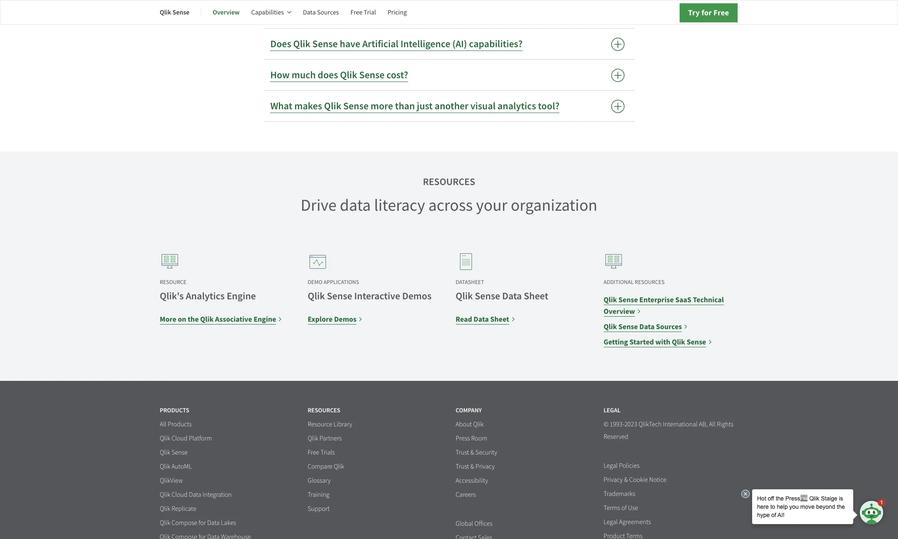 Task type: describe. For each thing, give the bounding box(es) containing it.
artificial
[[362, 37, 399, 50]]

& for cookie
[[624, 476, 628, 484]]

qliktech
[[639, 421, 662, 429]]

qlikview link
[[160, 477, 183, 486]]

trademarks
[[604, 490, 635, 499]]

qlik sense enterprise saas technical overview
[[604, 295, 724, 317]]

0 vertical spatial for
[[702, 7, 712, 18]]

engine inside "link"
[[254, 315, 276, 324]]

analytics
[[186, 290, 225, 303]]

more
[[371, 99, 393, 113]]

datasheet qlik sense data sheet
[[456, 278, 548, 303]]

global offices link
[[456, 520, 493, 529]]

intelligence
[[401, 37, 450, 50]]

does qlik sense have artificial intelligence (ai) capabilities?
[[270, 37, 523, 50]]

pricing
[[388, 8, 407, 17]]

cookie
[[629, 476, 648, 484]]

does
[[318, 68, 338, 82]]

demo applications qlik sense interactive demos
[[308, 278, 432, 303]]

2 qlik sense link from the top
[[160, 449, 188, 457]]

1 horizontal spatial resources
[[635, 278, 665, 286]]

1 all from the left
[[160, 421, 166, 429]]

saas
[[675, 295, 691, 305]]

what
[[270, 99, 292, 113]]

qlik cloud data integration link
[[160, 491, 232, 500]]

overview inside qlik sense enterprise saas technical overview
[[604, 307, 635, 317]]

getting started with qlik sense
[[604, 337, 706, 347]]

with
[[655, 337, 670, 347]]

sense inside demo applications qlik sense interactive demos
[[327, 290, 352, 303]]

getting started with qlik sense link
[[604, 336, 712, 348]]

trust for trust & privacy
[[456, 463, 469, 471]]

policies
[[619, 462, 640, 470]]

press room link
[[456, 435, 487, 443]]

organization
[[511, 195, 597, 216]]

applications
[[324, 278, 359, 286]]

compose
[[172, 519, 197, 528]]

read data sheet link
[[456, 314, 515, 325]]

qlik inside datasheet qlik sense data sheet
[[456, 290, 473, 303]]

cloud for data
[[172, 491, 188, 499]]

compare qlik link
[[308, 463, 344, 472]]

1 qlik sense link from the top
[[160, 2, 189, 22]]

read
[[456, 315, 472, 324]]

sense inside qlik sense enterprise saas technical overview
[[619, 295, 638, 305]]

legal for legal policies
[[604, 462, 618, 470]]

careers link
[[456, 491, 476, 500]]

0 vertical spatial products
[[160, 407, 189, 415]]

platform
[[189, 435, 212, 443]]

legal for legal
[[604, 407, 621, 415]]

resource library link
[[308, 421, 352, 429]]

than
[[395, 99, 415, 113]]

©
[[604, 421, 609, 429]]

integration
[[203, 491, 232, 499]]

products inside all products link
[[168, 421, 192, 429]]

free trials link
[[308, 449, 335, 457]]

trust & privacy
[[456, 463, 495, 471]]

all products link
[[160, 421, 192, 429]]

pricing link
[[388, 2, 407, 22]]

resource qlik's analytics engine
[[160, 278, 256, 303]]

of
[[621, 504, 627, 513]]

& for security
[[470, 449, 474, 457]]

qlik cloud platform link
[[160, 435, 212, 443]]

sense inside dropdown button
[[343, 99, 369, 113]]

on
[[178, 315, 186, 324]]

© 1993-2023 qliktech international ab, all rights reserved
[[604, 421, 734, 441]]

qlik cloud data integration
[[160, 491, 232, 499]]

capabilities link
[[251, 2, 291, 22]]

partners
[[320, 435, 342, 443]]

menu bar containing qlik sense
[[160, 2, 419, 22]]

careers
[[456, 491, 476, 499]]

replicate
[[172, 505, 196, 513]]

analytics
[[498, 99, 536, 113]]

press room
[[456, 435, 487, 443]]

qlik sense data sources link
[[604, 321, 688, 333]]

2 qlik sense from the top
[[160, 449, 188, 457]]

the
[[188, 315, 199, 324]]

legal agreements
[[604, 518, 651, 527]]

company
[[456, 407, 482, 415]]

capabilities?
[[469, 37, 523, 50]]

trials
[[321, 449, 335, 457]]

accessibility link
[[456, 477, 488, 486]]

resource for library
[[308, 421, 332, 429]]

privacy & cookie notice
[[604, 476, 667, 484]]

1 vertical spatial sources
[[656, 322, 682, 332]]

qlik inside qlik sense enterprise saas technical overview
[[604, 295, 617, 305]]

engine inside resource qlik's analytics engine
[[227, 290, 256, 303]]

all products
[[160, 421, 192, 429]]

more on the qlik associative engine link
[[160, 314, 282, 325]]

free trial
[[351, 8, 376, 17]]

another
[[435, 99, 468, 113]]

associative
[[215, 315, 252, 324]]

qlik automl link
[[160, 463, 192, 472]]

terms
[[604, 504, 620, 513]]

read data sheet
[[456, 315, 509, 324]]

legal for legal agreements
[[604, 518, 618, 527]]

cloud for platform
[[172, 435, 188, 443]]

datasheet
[[456, 278, 484, 286]]

qlik partners
[[308, 435, 342, 443]]

data
[[340, 195, 371, 216]]

started
[[630, 337, 654, 347]]



Task type: locate. For each thing, give the bounding box(es) containing it.
resource library
[[308, 421, 352, 429]]

resources up enterprise
[[635, 278, 665, 286]]

qlik inside demo applications qlik sense interactive demos
[[308, 290, 325, 303]]

(ai)
[[452, 37, 467, 50]]

free right try
[[714, 7, 729, 18]]

cloud inside qlik cloud data integration link
[[172, 491, 188, 499]]

try for free link
[[680, 3, 738, 22]]

agreements
[[619, 518, 651, 527]]

free for trial
[[351, 8, 363, 17]]

menu bar
[[160, 2, 419, 22]]

1 horizontal spatial demos
[[402, 290, 432, 303]]

how much does qlik sense cost?
[[270, 68, 408, 82]]

across
[[428, 195, 473, 216]]

demos
[[402, 290, 432, 303], [334, 315, 357, 324]]

trust & security link
[[456, 449, 497, 457]]

tool?
[[538, 99, 560, 113]]

1 qlik sense from the top
[[160, 8, 189, 17]]

0 vertical spatial legal
[[604, 407, 621, 415]]

cloud inside qlik cloud platform link
[[172, 435, 188, 443]]

1 vertical spatial overview
[[604, 307, 635, 317]]

qlik sense data sources
[[604, 322, 682, 332]]

accessibility
[[456, 477, 488, 485]]

additional resources
[[604, 278, 665, 286]]

glossary link
[[308, 477, 331, 486]]

resource inside resource library link
[[308, 421, 332, 429]]

free left trials
[[308, 449, 319, 457]]

explore demos
[[308, 315, 357, 324]]

0 vertical spatial sheet
[[524, 290, 548, 303]]

2 all from the left
[[709, 421, 716, 429]]

all up qlik cloud platform
[[160, 421, 166, 429]]

demo
[[308, 278, 322, 286]]

legal
[[604, 407, 621, 415], [604, 462, 618, 470], [604, 518, 618, 527]]

overview left 'capabilities'
[[213, 8, 240, 17]]

data inside datasheet qlik sense data sheet
[[502, 290, 522, 303]]

2 cloud from the top
[[172, 491, 188, 499]]

try for free
[[688, 7, 729, 18]]

engine right associative
[[254, 315, 276, 324]]

just
[[417, 99, 433, 113]]

how much does qlik sense cost? button
[[264, 60, 634, 90]]

trust & privacy link
[[456, 463, 495, 472]]

& for privacy
[[470, 463, 474, 471]]

1 vertical spatial legal
[[604, 462, 618, 470]]

resource up qlik partners
[[308, 421, 332, 429]]

1 vertical spatial qlik sense
[[160, 449, 188, 457]]

free
[[714, 7, 729, 18], [351, 8, 363, 17], [308, 449, 319, 457]]

1 vertical spatial qlik sense link
[[160, 449, 188, 457]]

for right try
[[702, 7, 712, 18]]

privacy up trademarks
[[604, 476, 623, 484]]

does qlik sense have artificial intelligence (ai) capabilities? button
[[264, 29, 634, 59]]

0 horizontal spatial resources
[[308, 407, 340, 415]]

data right capabilities link
[[303, 8, 316, 17]]

0 vertical spatial qlik sense
[[160, 8, 189, 17]]

0 vertical spatial demos
[[402, 290, 432, 303]]

1 cloud from the top
[[172, 435, 188, 443]]

training link
[[308, 491, 329, 500]]

privacy & cookie notice link
[[604, 476, 667, 485]]

notice
[[649, 476, 667, 484]]

room
[[471, 435, 487, 443]]

0 vertical spatial resource
[[160, 278, 186, 286]]

how
[[270, 68, 290, 82]]

sheet inside datasheet qlik sense data sheet
[[524, 290, 548, 303]]

0 horizontal spatial demos
[[334, 315, 357, 324]]

1 vertical spatial resources
[[308, 407, 340, 415]]

0 vertical spatial cloud
[[172, 435, 188, 443]]

legal down terms
[[604, 518, 618, 527]]

0 vertical spatial trust
[[456, 449, 469, 457]]

trust up accessibility
[[456, 463, 469, 471]]

have
[[340, 37, 360, 50]]

0 vertical spatial engine
[[227, 290, 256, 303]]

1 vertical spatial trust
[[456, 463, 469, 471]]

0 horizontal spatial resource
[[160, 278, 186, 286]]

security
[[476, 449, 497, 457]]

privacy
[[476, 463, 495, 471], [604, 476, 623, 484]]

visual
[[470, 99, 496, 113]]

1 horizontal spatial sources
[[656, 322, 682, 332]]

trust for trust & security
[[456, 449, 469, 457]]

1 horizontal spatial overview
[[604, 307, 635, 317]]

1 horizontal spatial for
[[702, 7, 712, 18]]

products up all products on the left bottom of the page
[[160, 407, 189, 415]]

demos inside demo applications qlik sense interactive demos
[[402, 290, 432, 303]]

qlik compose for data lakes
[[160, 519, 236, 528]]

resource
[[160, 278, 186, 286], [308, 421, 332, 429]]

1 vertical spatial for
[[199, 519, 206, 528]]

rights
[[717, 421, 734, 429]]

all inside © 1993-2023 qliktech international ab, all rights reserved
[[709, 421, 716, 429]]

0 horizontal spatial all
[[160, 421, 166, 429]]

compare
[[308, 463, 332, 471]]

more
[[160, 315, 176, 324]]

free trials
[[308, 449, 335, 457]]

legal up 1993-
[[604, 407, 621, 415]]

free trial link
[[351, 2, 376, 22]]

sources left free trial link
[[317, 8, 339, 17]]

qlik partners link
[[308, 435, 342, 443]]

& inside privacy & cookie notice link
[[624, 476, 628, 484]]

1 horizontal spatial free
[[351, 8, 363, 17]]

data right read
[[474, 315, 489, 324]]

qlik sense enterprise saas technical overview link
[[604, 294, 738, 317]]

0 horizontal spatial sheet
[[490, 315, 509, 324]]

2023
[[625, 421, 637, 429]]

library
[[334, 421, 352, 429]]

legal policies link
[[604, 462, 640, 471]]

resource up 'qlik's'
[[160, 278, 186, 286]]

1 vertical spatial demos
[[334, 315, 357, 324]]

1 horizontal spatial privacy
[[604, 476, 623, 484]]

0 horizontal spatial overview
[[213, 8, 240, 17]]

trust down press
[[456, 449, 469, 457]]

3 legal from the top
[[604, 518, 618, 527]]

2 horizontal spatial free
[[714, 7, 729, 18]]

demos right interactive in the left bottom of the page
[[402, 290, 432, 303]]

qlik replicate link
[[160, 505, 196, 514]]

2 vertical spatial &
[[624, 476, 628, 484]]

resources up resource library
[[308, 407, 340, 415]]

sheet inside 'link'
[[490, 315, 509, 324]]

1 vertical spatial &
[[470, 463, 474, 471]]

0 horizontal spatial privacy
[[476, 463, 495, 471]]

literacy
[[374, 195, 425, 216]]

engine
[[227, 290, 256, 303], [254, 315, 276, 324]]

0 vertical spatial resources
[[635, 278, 665, 286]]

0 vertical spatial overview
[[213, 8, 240, 17]]

1 horizontal spatial sheet
[[524, 290, 548, 303]]

data sources link
[[303, 2, 339, 22]]

all right "ab,"
[[709, 421, 716, 429]]

capabilities
[[251, 8, 284, 17]]

2 trust from the top
[[456, 463, 469, 471]]

1 vertical spatial products
[[168, 421, 192, 429]]

& up accessibility
[[470, 463, 474, 471]]

sources inside menu bar
[[317, 8, 339, 17]]

resource for qlik's
[[160, 278, 186, 286]]

0 horizontal spatial for
[[199, 519, 206, 528]]

0 horizontal spatial sources
[[317, 8, 339, 17]]

1 vertical spatial engine
[[254, 315, 276, 324]]

overview link
[[213, 2, 240, 22]]

cloud down all products link
[[172, 435, 188, 443]]

1 legal from the top
[[604, 407, 621, 415]]

0 horizontal spatial free
[[308, 449, 319, 457]]

sense inside datasheet qlik sense data sheet
[[475, 290, 500, 303]]

interactive
[[354, 290, 400, 303]]

overview up qlik sense data sources
[[604, 307, 635, 317]]

free inside the 'try for free' link
[[714, 7, 729, 18]]

1 horizontal spatial resource
[[308, 421, 332, 429]]

qlik compose for data lakes link
[[160, 519, 236, 528]]

1 vertical spatial cloud
[[172, 491, 188, 499]]

data
[[303, 8, 316, 17], [502, 290, 522, 303], [474, 315, 489, 324], [639, 322, 655, 332], [189, 491, 201, 499], [207, 519, 220, 528]]

free inside 'free trials' link
[[308, 449, 319, 457]]

much
[[292, 68, 316, 82]]

& inside trust & security link
[[470, 449, 474, 457]]

explore demos link
[[308, 314, 363, 325]]

try
[[688, 7, 700, 18]]

0 vertical spatial privacy
[[476, 463, 495, 471]]

1 trust from the top
[[456, 449, 469, 457]]

about
[[456, 421, 472, 429]]

demos right explore
[[334, 315, 357, 324]]

1 vertical spatial privacy
[[604, 476, 623, 484]]

data up read data sheet 'link'
[[502, 290, 522, 303]]

reserved
[[604, 433, 628, 441]]

technical
[[693, 295, 724, 305]]

data up started
[[639, 322, 655, 332]]

qlik sense
[[160, 8, 189, 17], [160, 449, 188, 457]]

free left trial
[[351, 8, 363, 17]]

resource inside resource qlik's analytics engine
[[160, 278, 186, 286]]

ab,
[[699, 421, 708, 429]]

data inside 'link'
[[474, 315, 489, 324]]

0 vertical spatial sources
[[317, 8, 339, 17]]

drive data literacy across your organization
[[301, 195, 597, 216]]

does
[[270, 37, 291, 50]]

sources up with
[[656, 322, 682, 332]]

& inside trust & privacy 'link'
[[470, 463, 474, 471]]

0 vertical spatial &
[[470, 449, 474, 457]]

overview
[[213, 8, 240, 17], [604, 307, 635, 317]]

1 horizontal spatial all
[[709, 421, 716, 429]]

privacy down security
[[476, 463, 495, 471]]

compare qlik
[[308, 463, 344, 471]]

2 legal from the top
[[604, 462, 618, 470]]

products up qlik cloud platform
[[168, 421, 192, 429]]

glossary
[[308, 477, 331, 485]]

legal left the policies
[[604, 462, 618, 470]]

privacy inside 'link'
[[476, 463, 495, 471]]

qlik cloud platform
[[160, 435, 212, 443]]

& down 'press room' link
[[470, 449, 474, 457]]

automl
[[172, 463, 192, 471]]

0 vertical spatial qlik sense link
[[160, 2, 189, 22]]

free inside free trial link
[[351, 8, 363, 17]]

for right compose
[[199, 519, 206, 528]]

free for trials
[[308, 449, 319, 457]]

data left "lakes"
[[207, 519, 220, 528]]

qlik inside dropdown button
[[324, 99, 341, 113]]

trust inside 'link'
[[456, 463, 469, 471]]

global
[[456, 520, 473, 528]]

cloud up qlik replicate
[[172, 491, 188, 499]]

terms of use link
[[604, 504, 638, 513]]

2 vertical spatial legal
[[604, 518, 618, 527]]

qlik's
[[160, 290, 184, 303]]

1 vertical spatial resource
[[308, 421, 332, 429]]

press
[[456, 435, 470, 443]]

offices
[[474, 520, 493, 528]]

qlikview
[[160, 477, 183, 485]]

1 vertical spatial sheet
[[490, 315, 509, 324]]

training
[[308, 491, 329, 499]]

trademarks link
[[604, 490, 635, 499]]

engine up associative
[[227, 290, 256, 303]]

& left cookie
[[624, 476, 628, 484]]

data up the replicate
[[189, 491, 201, 499]]



Task type: vqa. For each thing, say whether or not it's contained in the screenshot.
job in the top of the page
no



